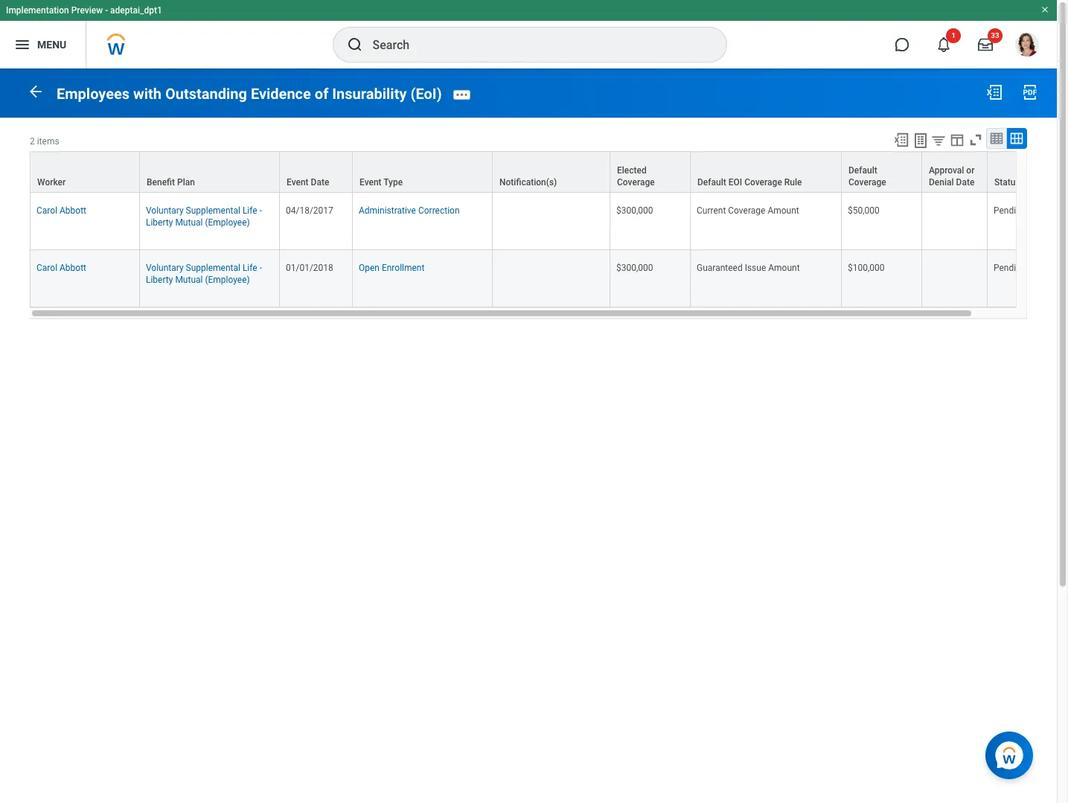 Task type: describe. For each thing, give the bounding box(es) containing it.
search image
[[346, 36, 364, 54]]

table image
[[990, 131, 1004, 146]]

1 button
[[928, 28, 961, 61]]

coverage for current coverage amount
[[728, 205, 766, 216]]

profile logan mcneil image
[[1016, 33, 1039, 60]]

worker
[[37, 177, 66, 187]]

guaranteed issue amount element
[[697, 260, 800, 273]]

click to view/edit grid preferences image
[[949, 132, 966, 148]]

(eoi)
[[411, 85, 442, 103]]

outstanding
[[165, 85, 247, 103]]

approval or denial date button
[[923, 152, 987, 192]]

approval or denial date
[[929, 165, 975, 187]]

- for 01/01/2018
[[260, 263, 262, 273]]

mutual for 01/01/2018
[[175, 275, 203, 285]]

administrative
[[359, 205, 416, 216]]

default coverage button
[[842, 152, 922, 192]]

current coverage amount element
[[697, 202, 799, 216]]

voluntary for 04/18/2017
[[146, 205, 184, 216]]

elected
[[617, 165, 647, 176]]

carol abbott link for 01/01/2018
[[36, 260, 86, 273]]

$100,000
[[848, 263, 885, 273]]

notifications large image
[[937, 37, 952, 52]]

elected coverage column header
[[611, 151, 691, 193]]

event date
[[287, 177, 329, 187]]

event date button
[[280, 152, 352, 192]]

employees with outstanding evidence of insurability (eoi) main content
[[0, 68, 1061, 333]]

export to worksheets image
[[912, 132, 930, 149]]

01/01/2018
[[286, 263, 333, 273]]

$300,000 element for guaranteed issue amount
[[616, 260, 653, 273]]

worker button
[[31, 152, 139, 192]]

menu
[[37, 38, 66, 50]]

current coverage amount
[[697, 205, 799, 216]]

pending for current coverage amount
[[994, 205, 1026, 216]]

default eoi coverage rule button
[[691, 152, 841, 192]]

33
[[991, 31, 1000, 39]]

evidence
[[251, 85, 311, 103]]

pending element for guaranteed issue amount
[[994, 260, 1026, 273]]

3 row from the top
[[30, 250, 1061, 308]]

abbott for 01/01/2018
[[60, 263, 86, 273]]

2 row from the top
[[30, 193, 1061, 250]]

voluntary supplemental life - liberty mutual  (employee) for 04/18/2017
[[146, 205, 262, 228]]

notification(s)
[[500, 177, 557, 187]]

- for 04/18/2017
[[260, 205, 262, 216]]

amount for current coverage amount
[[768, 205, 799, 216]]

menu banner
[[0, 0, 1057, 68]]

open enrollment link
[[359, 260, 425, 273]]

carol for 04/18/2017
[[36, 205, 57, 216]]

mutual for 04/18/2017
[[175, 217, 203, 228]]

notification(s) column header
[[493, 151, 611, 193]]

04/18/2017
[[286, 205, 333, 216]]

coverage inside column header
[[745, 177, 782, 187]]

benefit plan column header
[[140, 151, 280, 193]]

voluntary supplemental life - liberty mutual  (employee) link for 01/01/2018
[[146, 260, 262, 285]]

employees
[[57, 85, 130, 103]]

liberty for 04/18/2017
[[146, 217, 173, 228]]

of
[[315, 85, 329, 103]]

export to excel image
[[893, 132, 910, 148]]

coverage for default coverage
[[849, 177, 887, 187]]

open enrollment
[[359, 263, 425, 273]]

$50,000 element
[[848, 202, 880, 216]]

administrative correction link
[[359, 202, 460, 216]]

event type column header
[[353, 151, 493, 193]]

inbox large image
[[978, 37, 993, 52]]

type
[[384, 177, 403, 187]]

items
[[37, 136, 59, 146]]

event for event date
[[287, 177, 309, 187]]

amount for guaranteed issue amount
[[769, 263, 800, 273]]

coverage for elected coverage
[[617, 177, 655, 187]]

open
[[359, 263, 380, 273]]

default for default coverage
[[849, 165, 878, 176]]

worker column header
[[30, 151, 140, 193]]

insurability
[[332, 85, 407, 103]]

menu button
[[0, 21, 86, 68]]

eoi
[[729, 177, 742, 187]]



Task type: locate. For each thing, give the bounding box(es) containing it.
default inside the default coverage
[[849, 165, 878, 176]]

view printable version (pdf) image
[[1022, 83, 1039, 101]]

event inside popup button
[[360, 177, 382, 187]]

0 vertical spatial voluntary supplemental life - liberty mutual  (employee)
[[146, 205, 262, 228]]

default for default eoi coverage rule
[[698, 177, 727, 187]]

voluntary supplemental life - liberty mutual  (employee) link for 04/18/2017
[[146, 202, 262, 228]]

with
[[133, 85, 162, 103]]

$300,000 element
[[616, 202, 653, 216], [616, 260, 653, 273]]

event type
[[360, 177, 403, 187]]

1 vertical spatial carol abbott
[[36, 263, 86, 273]]

2 pending from the top
[[994, 263, 1026, 273]]

row
[[30, 151, 1061, 193], [30, 193, 1061, 250], [30, 250, 1061, 308]]

default eoi coverage rule column header
[[691, 151, 842, 193]]

2 $300,000 from the top
[[616, 263, 653, 273]]

-
[[105, 5, 108, 16], [260, 205, 262, 216], [260, 263, 262, 273]]

employees with outstanding evidence of insurability (eoi) link
[[57, 85, 442, 103]]

1 horizontal spatial date
[[956, 177, 975, 187]]

1 pending from the top
[[994, 205, 1026, 216]]

default inside default eoi coverage rule popup button
[[698, 177, 727, 187]]

- right preview
[[105, 5, 108, 16]]

amount
[[768, 205, 799, 216], [769, 263, 800, 273]]

0 vertical spatial -
[[105, 5, 108, 16]]

0 vertical spatial pending element
[[994, 202, 1026, 216]]

1 vertical spatial voluntary supplemental life - liberty mutual  (employee)
[[146, 263, 262, 285]]

1 vertical spatial voluntary
[[146, 263, 184, 273]]

1 vertical spatial carol
[[36, 263, 57, 273]]

voluntary
[[146, 205, 184, 216], [146, 263, 184, 273]]

justify image
[[13, 36, 31, 54]]

mutual
[[175, 217, 203, 228], [175, 275, 203, 285]]

2 $300,000 element from the top
[[616, 260, 653, 273]]

0 vertical spatial (employee)
[[205, 217, 250, 228]]

event date column header
[[280, 151, 353, 193]]

1 event from the left
[[287, 177, 309, 187]]

coverage inside 'popup button'
[[849, 177, 887, 187]]

0 vertical spatial liberty
[[146, 217, 173, 228]]

1 vertical spatial liberty
[[146, 275, 173, 285]]

2 carol abbott from the top
[[36, 263, 86, 273]]

supplemental for 04/18/2017
[[186, 205, 240, 216]]

select to filter grid data image
[[931, 132, 947, 148]]

2 carol abbott link from the top
[[36, 260, 86, 273]]

coverage right the eoi
[[745, 177, 782, 187]]

row containing elected coverage
[[30, 151, 1061, 193]]

export to excel image
[[986, 83, 1004, 101]]

event inside popup button
[[287, 177, 309, 187]]

$300,000 for guaranteed issue amount
[[616, 263, 653, 273]]

0 vertical spatial voluntary supplemental life - liberty mutual  (employee) link
[[146, 202, 262, 228]]

default coverage
[[849, 165, 887, 187]]

1 vertical spatial life
[[243, 263, 257, 273]]

guaranteed
[[697, 263, 743, 273]]

1 $300,000 from the top
[[616, 205, 653, 216]]

1 row from the top
[[30, 151, 1061, 193]]

2
[[30, 136, 35, 146]]

voluntary supplemental life - liberty mutual  (employee) for 01/01/2018
[[146, 263, 262, 285]]

1 vertical spatial carol abbott link
[[36, 260, 86, 273]]

0 vertical spatial supplemental
[[186, 205, 240, 216]]

coverage inside column header
[[617, 177, 655, 187]]

1 voluntary supplemental life - liberty mutual  (employee) from the top
[[146, 205, 262, 228]]

approval or denial date column header
[[923, 151, 988, 193]]

supplemental
[[186, 205, 240, 216], [186, 263, 240, 273]]

1 vertical spatial $300,000
[[616, 263, 653, 273]]

33 button
[[969, 28, 1003, 61]]

2 life from the top
[[243, 263, 257, 273]]

issue
[[745, 263, 766, 273]]

carol abbott link
[[36, 202, 86, 216], [36, 260, 86, 273]]

1 date from the left
[[311, 177, 329, 187]]

elected coverage button
[[611, 152, 690, 192]]

1 $300,000 element from the top
[[616, 202, 653, 216]]

expand table image
[[1010, 131, 1024, 146]]

life down benefit plan column header
[[243, 205, 257, 216]]

preview
[[71, 5, 103, 16]]

- inside menu banner
[[105, 5, 108, 16]]

date
[[311, 177, 329, 187], [956, 177, 975, 187]]

denial
[[929, 177, 954, 187]]

1
[[952, 31, 956, 39]]

guaranteed issue amount
[[697, 263, 800, 273]]

amount inside current coverage amount element
[[768, 205, 799, 216]]

2 voluntary from the top
[[146, 263, 184, 273]]

default coverage column header
[[842, 151, 923, 193]]

cell
[[493, 193, 611, 250], [923, 193, 988, 250], [493, 250, 611, 308], [923, 250, 988, 308]]

date inside event date popup button
[[311, 177, 329, 187]]

date inside "approval or denial date"
[[956, 177, 975, 187]]

2 supplemental from the top
[[186, 263, 240, 273]]

1 carol abbott from the top
[[36, 205, 86, 216]]

life for 01/01/2018
[[243, 263, 257, 273]]

(employee)
[[205, 217, 250, 228], [205, 275, 250, 285]]

liberty for 01/01/2018
[[146, 275, 173, 285]]

2 abbott from the top
[[60, 263, 86, 273]]

default
[[849, 165, 878, 176], [698, 177, 727, 187]]

0 vertical spatial carol
[[36, 205, 57, 216]]

0 horizontal spatial date
[[311, 177, 329, 187]]

close environment banner image
[[1041, 5, 1050, 14]]

$100,000 element
[[848, 260, 885, 273]]

date up the 04/18/2017
[[311, 177, 329, 187]]

elected coverage
[[617, 165, 655, 187]]

life for 04/18/2017
[[243, 205, 257, 216]]

0 vertical spatial $300,000 element
[[616, 202, 653, 216]]

2 vertical spatial -
[[260, 263, 262, 273]]

benefit plan button
[[140, 152, 279, 192]]

$50,000
[[848, 205, 880, 216]]

plan
[[177, 177, 195, 187]]

1 vertical spatial $300,000 element
[[616, 260, 653, 273]]

toolbar inside 'employees with outstanding evidence of insurability (eoi)' main content
[[887, 128, 1027, 151]]

event for event type
[[360, 177, 382, 187]]

$300,000
[[616, 205, 653, 216], [616, 263, 653, 273]]

toolbar
[[887, 128, 1027, 151]]

0 vertical spatial $300,000
[[616, 205, 653, 216]]

pending
[[994, 205, 1026, 216], [994, 263, 1026, 273]]

event
[[287, 177, 309, 187], [360, 177, 382, 187]]

event type button
[[353, 152, 492, 192]]

life
[[243, 205, 257, 216], [243, 263, 257, 273]]

2 liberty from the top
[[146, 275, 173, 285]]

abbott
[[60, 205, 86, 216], [60, 263, 86, 273]]

1 supplemental from the top
[[186, 205, 240, 216]]

1 pending element from the top
[[994, 202, 1026, 216]]

amount right issue
[[769, 263, 800, 273]]

1 abbott from the top
[[60, 205, 86, 216]]

coverage down elected
[[617, 177, 655, 187]]

1 mutual from the top
[[175, 217, 203, 228]]

0 vertical spatial voluntary
[[146, 205, 184, 216]]

carol abbott for 04/18/2017
[[36, 205, 86, 216]]

0 vertical spatial pending
[[994, 205, 1026, 216]]

(employee) for 04/18/2017
[[205, 217, 250, 228]]

event left type at the left of page
[[360, 177, 382, 187]]

previous page image
[[27, 83, 45, 100]]

coverage
[[617, 177, 655, 187], [745, 177, 782, 187], [849, 177, 887, 187], [728, 205, 766, 216]]

status
[[995, 177, 1020, 187]]

carol for 01/01/2018
[[36, 263, 57, 273]]

implementation
[[6, 5, 69, 16]]

0 vertical spatial life
[[243, 205, 257, 216]]

implementation preview -   adeptai_dpt1
[[6, 5, 162, 16]]

1 vertical spatial (employee)
[[205, 275, 250, 285]]

abbott for 04/18/2017
[[60, 205, 86, 216]]

or
[[967, 165, 975, 176]]

coverage up $50,000 element
[[849, 177, 887, 187]]

date down or
[[956, 177, 975, 187]]

correction
[[418, 205, 460, 216]]

employees with outstanding evidence of insurability (eoi)
[[57, 85, 442, 103]]

1 life from the top
[[243, 205, 257, 216]]

amount inside guaranteed issue amount element
[[769, 263, 800, 273]]

voluntary supplemental life - liberty mutual  (employee) link
[[146, 202, 262, 228], [146, 260, 262, 285]]

pending element
[[994, 202, 1026, 216], [994, 260, 1026, 273]]

1 vertical spatial pending
[[994, 263, 1026, 273]]

notification(s) button
[[493, 152, 610, 192]]

2 carol from the top
[[36, 263, 57, 273]]

current
[[697, 205, 726, 216]]

$300,000 for current coverage amount
[[616, 205, 653, 216]]

0 vertical spatial carol abbott link
[[36, 202, 86, 216]]

1 carol abbott link from the top
[[36, 202, 86, 216]]

default up $50,000 element
[[849, 165, 878, 176]]

0 vertical spatial default
[[849, 165, 878, 176]]

1 voluntary supplemental life - liberty mutual  (employee) link from the top
[[146, 202, 262, 228]]

carol abbott
[[36, 205, 86, 216], [36, 263, 86, 273]]

fullscreen image
[[968, 132, 984, 148]]

2 voluntary supplemental life - liberty mutual  (employee) from the top
[[146, 263, 262, 285]]

enrollment
[[382, 263, 425, 273]]

2 items
[[30, 136, 59, 146]]

$300,000 element for current coverage amount
[[616, 202, 653, 216]]

1 vertical spatial mutual
[[175, 275, 203, 285]]

1 carol from the top
[[36, 205, 57, 216]]

default eoi coverage rule
[[698, 177, 802, 187]]

voluntary supplemental life - liberty mutual  (employee)
[[146, 205, 262, 228], [146, 263, 262, 285]]

approval
[[929, 165, 964, 176]]

supplemental for 01/01/2018
[[186, 263, 240, 273]]

0 horizontal spatial default
[[698, 177, 727, 187]]

carol abbott for 01/01/2018
[[36, 263, 86, 273]]

2 event from the left
[[360, 177, 382, 187]]

1 vertical spatial pending element
[[994, 260, 1026, 273]]

- left 01/01/2018
[[260, 263, 262, 273]]

1 vertical spatial amount
[[769, 263, 800, 273]]

1 voluntary from the top
[[146, 205, 184, 216]]

2 (employee) from the top
[[205, 275, 250, 285]]

0 vertical spatial carol abbott
[[36, 205, 86, 216]]

1 horizontal spatial event
[[360, 177, 382, 187]]

1 vertical spatial voluntary supplemental life - liberty mutual  (employee) link
[[146, 260, 262, 285]]

2 mutual from the top
[[175, 275, 203, 285]]

- left the 04/18/2017
[[260, 205, 262, 216]]

1 liberty from the top
[[146, 217, 173, 228]]

status button
[[988, 152, 1060, 192]]

administrative correction
[[359, 205, 460, 216]]

carol
[[36, 205, 57, 216], [36, 263, 57, 273]]

pending element for current coverage amount
[[994, 202, 1026, 216]]

amount down rule
[[768, 205, 799, 216]]

0 vertical spatial abbott
[[60, 205, 86, 216]]

1 vertical spatial -
[[260, 205, 262, 216]]

adeptai_dpt1
[[110, 5, 162, 16]]

Search Workday  search field
[[373, 28, 696, 61]]

liberty
[[146, 217, 173, 228], [146, 275, 173, 285]]

coverage down default eoi coverage rule
[[728, 205, 766, 216]]

benefit
[[147, 177, 175, 187]]

(employee) for 01/01/2018
[[205, 275, 250, 285]]

pending for guaranteed issue amount
[[994, 263, 1026, 273]]

2 pending element from the top
[[994, 260, 1026, 273]]

1 vertical spatial supplemental
[[186, 263, 240, 273]]

0 vertical spatial amount
[[768, 205, 799, 216]]

rule
[[785, 177, 802, 187]]

1 (employee) from the top
[[205, 217, 250, 228]]

1 horizontal spatial default
[[849, 165, 878, 176]]

0 horizontal spatial event
[[287, 177, 309, 187]]

1 vertical spatial default
[[698, 177, 727, 187]]

default left the eoi
[[698, 177, 727, 187]]

0 vertical spatial mutual
[[175, 217, 203, 228]]

2 date from the left
[[956, 177, 975, 187]]

carol abbott link for 04/18/2017
[[36, 202, 86, 216]]

event up the 04/18/2017
[[287, 177, 309, 187]]

2 voluntary supplemental life - liberty mutual  (employee) link from the top
[[146, 260, 262, 285]]

voluntary for 01/01/2018
[[146, 263, 184, 273]]

1 vertical spatial abbott
[[60, 263, 86, 273]]

benefit plan
[[147, 177, 195, 187]]

life left 01/01/2018
[[243, 263, 257, 273]]



Task type: vqa. For each thing, say whether or not it's contained in the screenshot.
'Next' in the Next Anniversary Popup Button
no



